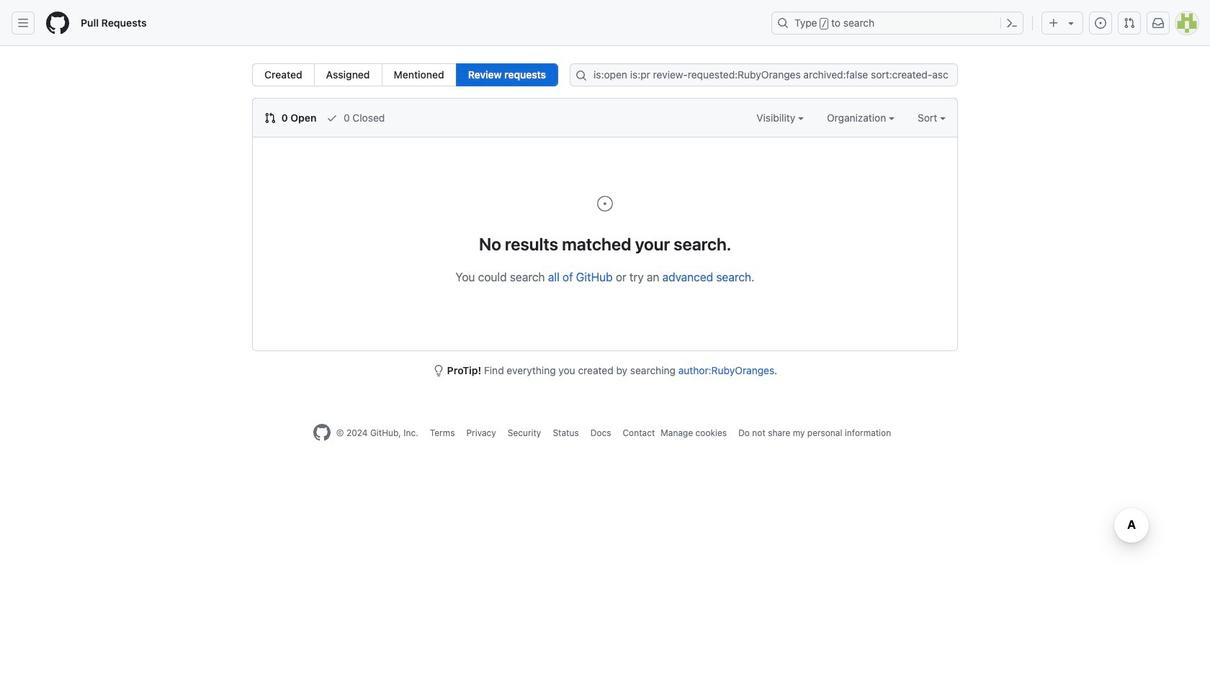 Task type: describe. For each thing, give the bounding box(es) containing it.
Issues search field
[[570, 63, 958, 86]]

check image
[[327, 112, 338, 124]]

homepage image
[[313, 424, 331, 442]]

pull requests element
[[252, 63, 558, 86]]

command palette image
[[1007, 17, 1018, 29]]

1 vertical spatial git pull request image
[[264, 112, 276, 124]]

you have no unread notifications image
[[1153, 17, 1164, 29]]

triangle down image
[[1066, 17, 1077, 29]]



Task type: locate. For each thing, give the bounding box(es) containing it.
homepage image
[[46, 12, 69, 35]]

Search all issues text field
[[570, 63, 958, 86]]

0 horizontal spatial git pull request image
[[264, 112, 276, 124]]

issue opened image
[[597, 195, 614, 213]]

git pull request image left check image
[[264, 112, 276, 124]]

git pull request image
[[1124, 17, 1136, 29], [264, 112, 276, 124]]

search image
[[576, 70, 587, 81]]

0 vertical spatial git pull request image
[[1124, 17, 1136, 29]]

1 horizontal spatial git pull request image
[[1124, 17, 1136, 29]]

git pull request image left you have no unread notifications image
[[1124, 17, 1136, 29]]

light bulb image
[[433, 365, 444, 377]]

issue opened image
[[1095, 17, 1107, 29]]



Task type: vqa. For each thing, say whether or not it's contained in the screenshot.
them
no



